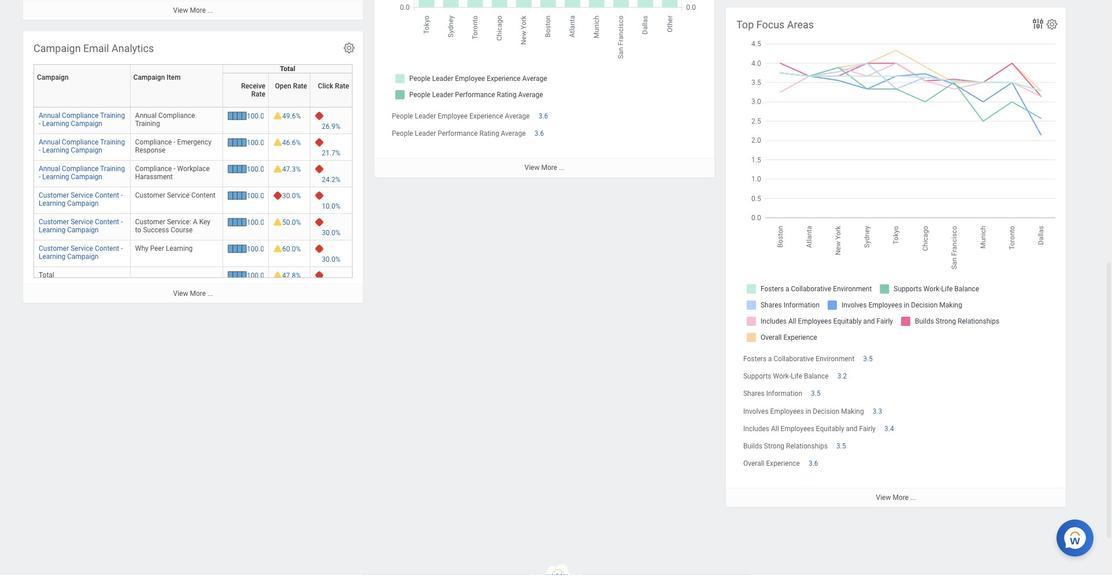 Task type: locate. For each thing, give the bounding box(es) containing it.
3.6
[[539, 112, 548, 120], [535, 130, 544, 138], [809, 460, 818, 468]]

training up response
[[135, 120, 160, 128]]

...
[[208, 6, 213, 15], [559, 164, 565, 172], [208, 290, 213, 298], [911, 494, 916, 502]]

campaign email analytics
[[34, 42, 154, 54]]

more inside top focus areas element
[[893, 494, 909, 502]]

rating
[[480, 130, 499, 138]]

2 vertical spatial 30.0%
[[322, 256, 341, 264]]

learning for compliance - emergency response
[[42, 146, 69, 154]]

annual compliance training - learning campaign link for harassment
[[39, 163, 125, 181]]

annual compliance training - learning campaign
[[39, 112, 125, 128], [39, 138, 125, 154], [39, 165, 125, 181]]

view more ... inside campaign email analytics element
[[173, 290, 213, 298]]

employees down information
[[770, 407, 804, 415]]

3.5 button
[[863, 354, 875, 364], [811, 389, 823, 399], [837, 442, 848, 451]]

receive
[[241, 82, 265, 90]]

rate right 'click'
[[335, 82, 349, 90]]

2 vertical spatial 3.6
[[809, 460, 818, 468]]

3.5 right environment
[[863, 355, 873, 363]]

2 leader from the top
[[415, 130, 436, 138]]

30.0% for 50.0%
[[322, 229, 341, 237]]

1 customer service content - learning campaign from the top
[[39, 191, 123, 208]]

- inside compliance - workplace harassment
[[174, 165, 176, 173]]

annual compliance training - learning campaign for harassment
[[39, 165, 125, 181]]

compliance inside annual compliance training
[[158, 112, 195, 120]]

success
[[143, 226, 169, 234]]

people left employee
[[392, 112, 413, 120]]

1 horizontal spatial rate
[[293, 82, 307, 90]]

3 annual compliance training - learning campaign from the top
[[39, 165, 125, 181]]

configure top focus areas image
[[1046, 18, 1059, 31]]

customer inside customer service: a key to success course
[[135, 218, 165, 226]]

campaign for why peer learning
[[67, 253, 99, 261]]

employee experience vs performance element
[[375, 0, 715, 177]]

0 vertical spatial 3.5 button
[[863, 354, 875, 364]]

3.6 button
[[539, 112, 550, 121], [535, 129, 546, 138], [809, 459, 820, 468]]

leader for performance
[[415, 130, 436, 138]]

1 vertical spatial 30.0%
[[322, 229, 341, 237]]

2 horizontal spatial rate
[[335, 82, 349, 90]]

3.6 button for overall experience
[[809, 459, 820, 468]]

3.5 down balance
[[811, 390, 821, 398]]

100.0%
[[247, 112, 269, 120], [247, 139, 269, 147], [247, 165, 269, 174], [247, 192, 269, 200], [247, 219, 269, 227], [247, 245, 269, 253], [247, 272, 269, 280]]

0 horizontal spatial 3.5
[[811, 390, 821, 398]]

1 vertical spatial 30.0% button
[[322, 228, 342, 238]]

... inside campaign email analytics element
[[208, 290, 213, 298]]

100.0% button for 50.0%
[[247, 218, 271, 227]]

3.5
[[863, 355, 873, 363], [811, 390, 821, 398], [837, 442, 846, 450]]

customer service: a key to success course element
[[135, 216, 210, 234]]

0 vertical spatial average
[[505, 112, 530, 120]]

course
[[171, 226, 193, 234]]

4 100.0% button from the top
[[247, 191, 271, 201]]

30.0% for 60.0%
[[322, 256, 341, 264]]

1 vertical spatial annual compliance training - learning campaign link
[[39, 136, 125, 154]]

2 100.0% from the top
[[247, 139, 269, 147]]

2 vertical spatial 3.5
[[837, 442, 846, 450]]

100.0% button for 46.6%
[[247, 138, 271, 148]]

to
[[135, 226, 141, 234]]

view inside employee experience vs performance element
[[525, 164, 540, 172]]

balance
[[804, 372, 829, 381]]

training for compliance - emergency response
[[100, 138, 125, 146]]

emergency
[[177, 138, 212, 146]]

why peer learning element
[[135, 242, 193, 253]]

2 100.0% button from the top
[[247, 138, 271, 148]]

service for why peer learning
[[71, 245, 93, 253]]

2 horizontal spatial 3.5 button
[[863, 354, 875, 364]]

30.0%
[[282, 192, 301, 200], [322, 229, 341, 237], [322, 256, 341, 264]]

3.5 button for shares information
[[811, 389, 823, 399]]

customer service content - learning campaign for customer service: a key to success course
[[39, 218, 123, 234]]

3.5 down and
[[837, 442, 846, 450]]

1 vertical spatial 3.5 button
[[811, 389, 823, 399]]

annual compliance training - learning campaign link
[[39, 109, 125, 128], [39, 136, 125, 154], [39, 163, 125, 181]]

-
[[39, 120, 41, 128], [174, 138, 176, 146], [39, 146, 41, 154], [174, 165, 176, 173], [39, 173, 41, 181], [121, 191, 123, 200], [121, 218, 123, 226], [121, 245, 123, 253]]

compliance
[[62, 112, 99, 120], [158, 112, 195, 120], [62, 138, 99, 146], [135, 138, 172, 146], [62, 165, 99, 173], [135, 165, 172, 173]]

0 vertical spatial people
[[392, 112, 413, 120]]

1 vertical spatial customer service content - learning campaign
[[39, 218, 123, 234]]

1 horizontal spatial 3.5
[[837, 442, 846, 450]]

leader
[[415, 112, 436, 120], [415, 130, 436, 138]]

view more ... link
[[23, 1, 363, 20], [375, 158, 715, 177], [23, 284, 363, 303], [726, 488, 1066, 507]]

training left harassment
[[100, 165, 125, 173]]

service for customer service content
[[71, 191, 93, 200]]

3.5 button down balance
[[811, 389, 823, 399]]

performance
[[438, 130, 478, 138]]

content for customer service: a key to success course
[[95, 218, 119, 226]]

campaign inside button
[[37, 73, 69, 82]]

compliance - workplace harassment
[[135, 165, 210, 181]]

customer
[[39, 191, 69, 200], [135, 191, 165, 200], [39, 218, 69, 226], [135, 218, 165, 226], [39, 245, 69, 253]]

compliance - emergency response
[[135, 138, 212, 154]]

key
[[199, 218, 210, 226]]

2 vertical spatial annual compliance training - learning campaign link
[[39, 163, 125, 181]]

training down campaign button
[[100, 112, 125, 120]]

0 vertical spatial customer service content - learning campaign
[[39, 191, 123, 208]]

1 vertical spatial 3.6 button
[[535, 129, 546, 138]]

rate left "open"
[[251, 90, 265, 98]]

24.2%
[[322, 176, 341, 184]]

0 vertical spatial annual compliance training - learning campaign
[[39, 112, 125, 128]]

2 vertical spatial customer service content - learning campaign link
[[39, 242, 123, 261]]

0 vertical spatial 3.6 button
[[539, 112, 550, 121]]

focus
[[757, 19, 785, 31]]

100.0% for 47.3%
[[247, 165, 269, 174]]

people left performance
[[392, 130, 413, 138]]

1 vertical spatial 3.5
[[811, 390, 821, 398]]

customer service content - learning campaign link
[[39, 189, 123, 208], [39, 216, 123, 234], [39, 242, 123, 261]]

more inside campaign email analytics element
[[190, 290, 206, 298]]

service
[[71, 191, 93, 200], [167, 191, 190, 200], [71, 218, 93, 226], [71, 245, 93, 253]]

49.6% button
[[282, 112, 303, 121]]

2 vertical spatial annual compliance training - learning campaign
[[39, 165, 125, 181]]

3.4
[[885, 425, 894, 433]]

0 vertical spatial experience
[[470, 112, 503, 120]]

training left response
[[100, 138, 125, 146]]

1 customer service content - learning campaign link from the top
[[39, 189, 123, 208]]

10.0% button
[[322, 202, 342, 211]]

training for annual compliance training
[[100, 112, 125, 120]]

100.0% button
[[247, 112, 271, 121], [247, 138, 271, 148], [247, 165, 271, 174], [247, 191, 271, 201], [247, 218, 271, 227], [247, 245, 271, 254], [247, 271, 271, 281]]

annual for annual compliance training
[[39, 112, 60, 120]]

1 leader from the top
[[415, 112, 436, 120]]

experience down builds strong relationships
[[766, 460, 800, 468]]

100.0% for 60.0%
[[247, 245, 269, 253]]

receive rate button
[[226, 64, 273, 98]]

and
[[846, 425, 858, 433]]

1 vertical spatial average
[[501, 130, 526, 138]]

2 vertical spatial 30.0% button
[[322, 255, 342, 264]]

training
[[100, 112, 125, 120], [135, 120, 160, 128], [100, 138, 125, 146], [100, 165, 125, 173]]

0 vertical spatial 30.0%
[[282, 192, 301, 200]]

rate right "open"
[[293, 82, 307, 90]]

annual compliance training - learning campaign link for response
[[39, 136, 125, 154]]

30.0% button
[[282, 191, 303, 201], [322, 228, 342, 238], [322, 255, 342, 264]]

1 100.0% from the top
[[247, 112, 269, 120]]

learning for customer service content
[[39, 200, 66, 208]]

more inside employee experience vs performance element
[[541, 164, 557, 172]]

why
[[135, 245, 148, 253]]

2 customer service content - learning campaign from the top
[[39, 218, 123, 234]]

training inside annual compliance training
[[135, 120, 160, 128]]

10.0%
[[322, 202, 341, 210]]

2 vertical spatial 3.5 button
[[837, 442, 848, 451]]

0 vertical spatial annual compliance training - learning campaign link
[[39, 109, 125, 128]]

fairly
[[859, 425, 876, 433]]

experience inside top focus areas element
[[766, 460, 800, 468]]

3.3
[[873, 407, 882, 415]]

compliance inside compliance - emergency response
[[135, 138, 172, 146]]

annual compliance training - learning campaign for response
[[39, 138, 125, 154]]

- for compliance - workplace harassment
[[39, 173, 41, 181]]

rate for receive rate
[[251, 90, 265, 98]]

2 people from the top
[[392, 130, 413, 138]]

1 100.0% button from the top
[[247, 112, 271, 121]]

experience up rating
[[470, 112, 503, 120]]

1 people from the top
[[392, 112, 413, 120]]

3.6 inside top focus areas element
[[809, 460, 818, 468]]

view more ...
[[173, 6, 213, 15], [525, 164, 565, 172], [173, 290, 213, 298], [876, 494, 916, 502]]

2 horizontal spatial 3.5
[[863, 355, 873, 363]]

content
[[95, 191, 119, 200], [191, 191, 216, 200], [95, 218, 119, 226], [95, 245, 119, 253]]

rate
[[293, 82, 307, 90], [335, 82, 349, 90], [251, 90, 265, 98]]

- for annual compliance training
[[39, 120, 41, 128]]

5 100.0% from the top
[[247, 219, 269, 227]]

customer service content - learning campaign for why peer learning
[[39, 245, 123, 261]]

1 horizontal spatial 3.5 button
[[837, 442, 848, 451]]

3 customer service content - learning campaign from the top
[[39, 245, 123, 261]]

3.6 for people leader performance rating average
[[535, 130, 544, 138]]

response
[[135, 146, 166, 154]]

2 vertical spatial customer service content - learning campaign
[[39, 245, 123, 261]]

leader left performance
[[415, 130, 436, 138]]

involves
[[744, 407, 769, 415]]

average
[[505, 112, 530, 120], [501, 130, 526, 138]]

2 vertical spatial 3.6 button
[[809, 459, 820, 468]]

shares information
[[744, 390, 802, 398]]

4 100.0% from the top
[[247, 192, 269, 200]]

7 100.0% button from the top
[[247, 271, 271, 281]]

3.5 button down and
[[837, 442, 848, 451]]

leader left employee
[[415, 112, 436, 120]]

3 customer service content - learning campaign link from the top
[[39, 242, 123, 261]]

view inside top focus areas element
[[876, 494, 891, 502]]

- for customer service content
[[121, 191, 123, 200]]

click rate
[[318, 82, 349, 90]]

customer service content - learning campaign link for customer service content
[[39, 189, 123, 208]]

1 horizontal spatial experience
[[766, 460, 800, 468]]

customer service content - learning campaign
[[39, 191, 123, 208], [39, 218, 123, 234], [39, 245, 123, 261]]

annual inside annual compliance training
[[135, 112, 157, 120]]

supports
[[744, 372, 772, 381]]

3.6 button for people leader employee experience average
[[539, 112, 550, 121]]

experience
[[470, 112, 503, 120], [766, 460, 800, 468]]

3 100.0% button from the top
[[247, 165, 271, 174]]

compliance - workplace harassment element
[[135, 163, 210, 181]]

5 100.0% button from the top
[[247, 218, 271, 227]]

rate inside receive rate
[[251, 90, 265, 98]]

1 vertical spatial people
[[392, 130, 413, 138]]

3 annual compliance training - learning campaign link from the top
[[39, 163, 125, 181]]

annual for compliance - emergency response
[[39, 138, 60, 146]]

3.5 for shares information
[[811, 390, 821, 398]]

customer for customer service: a key to success course
[[39, 218, 69, 226]]

campaign email analytics element
[[23, 31, 363, 303]]

0 vertical spatial customer service content - learning campaign link
[[39, 189, 123, 208]]

1 vertical spatial customer service content - learning campaign link
[[39, 216, 123, 234]]

builds strong relationships
[[744, 442, 828, 450]]

0 vertical spatial leader
[[415, 112, 436, 120]]

total
[[280, 65, 295, 73], [39, 271, 54, 279]]

0 horizontal spatial 3.5 button
[[811, 389, 823, 399]]

3.6 button for people leader performance rating average
[[535, 129, 546, 138]]

employees
[[770, 407, 804, 415], [781, 425, 815, 433]]

2 annual compliance training - learning campaign from the top
[[39, 138, 125, 154]]

1 vertical spatial total
[[39, 271, 54, 279]]

0 vertical spatial total
[[280, 65, 295, 73]]

6 100.0% from the top
[[247, 245, 269, 253]]

top
[[737, 19, 754, 31]]

view inside campaign email analytics element
[[173, 290, 188, 298]]

average for people leader employee experience average
[[505, 112, 530, 120]]

campaign for compliance - workplace harassment
[[71, 173, 102, 181]]

learning for compliance - workplace harassment
[[42, 173, 69, 181]]

annual compliance training
[[135, 112, 195, 128]]

0 vertical spatial 3.5
[[863, 355, 873, 363]]

1 vertical spatial experience
[[766, 460, 800, 468]]

information
[[766, 390, 802, 398]]

0 vertical spatial 3.6
[[539, 112, 548, 120]]

0 horizontal spatial rate
[[251, 90, 265, 98]]

3 100.0% from the top
[[247, 165, 269, 174]]

2 annual compliance training - learning campaign link from the top
[[39, 136, 125, 154]]

areas
[[787, 19, 814, 31]]

3.5 button right environment
[[863, 354, 875, 364]]

1 vertical spatial annual compliance training - learning campaign
[[39, 138, 125, 154]]

6 100.0% button from the top
[[247, 245, 271, 254]]

7 100.0% from the top
[[247, 272, 269, 280]]

email
[[83, 42, 109, 54]]

1 vertical spatial 3.6
[[535, 130, 544, 138]]

0 horizontal spatial experience
[[470, 112, 503, 120]]

2 customer service content - learning campaign link from the top
[[39, 216, 123, 234]]

customer service content
[[135, 191, 216, 200]]

annual
[[39, 112, 60, 120], [135, 112, 157, 120], [39, 138, 60, 146], [39, 165, 60, 173]]

1 annual compliance training - learning campaign from the top
[[39, 112, 125, 128]]

employees down involves employees in decision making
[[781, 425, 815, 433]]

more
[[190, 6, 206, 15], [541, 164, 557, 172], [190, 290, 206, 298], [893, 494, 909, 502]]

customer service: a key to success course
[[135, 218, 210, 234]]

in
[[806, 407, 811, 415]]

1 vertical spatial leader
[[415, 130, 436, 138]]

peer
[[150, 245, 164, 253]]



Task type: vqa. For each thing, say whether or not it's contained in the screenshot.
46.6% 100.0% BUTTON
yes



Task type: describe. For each thing, give the bounding box(es) containing it.
100.0% button for 47.3%
[[247, 165, 271, 174]]

3.4 button
[[885, 424, 896, 434]]

supports work-life balance
[[744, 372, 829, 381]]

click
[[318, 82, 333, 90]]

100.0% for 47.8%
[[247, 272, 269, 280]]

click rate button
[[314, 82, 349, 90]]

people leader employee experience average
[[392, 112, 530, 120]]

60.0%
[[282, 245, 301, 253]]

employee
[[438, 112, 468, 120]]

campaign button
[[37, 64, 135, 107]]

100.0% for 50.0%
[[247, 219, 269, 227]]

- inside compliance - emergency response
[[174, 138, 176, 146]]

customer service content - learning campaign link for why peer learning
[[39, 242, 123, 261]]

47.8%
[[282, 272, 301, 280]]

rate for click rate
[[335, 82, 349, 90]]

decision
[[813, 407, 840, 415]]

0 horizontal spatial total
[[39, 271, 54, 279]]

campaign item
[[133, 73, 181, 82]]

customer service content - learning campaign for customer service content
[[39, 191, 123, 208]]

includes
[[744, 425, 770, 433]]

all
[[771, 425, 779, 433]]

0 vertical spatial employees
[[770, 407, 804, 415]]

top focus areas
[[737, 19, 814, 31]]

shares
[[744, 390, 765, 398]]

top focus areas element
[[726, 8, 1066, 507]]

training for compliance - workplace harassment
[[100, 165, 125, 173]]

1 annual compliance training - learning campaign link from the top
[[39, 109, 125, 128]]

21.7%
[[322, 149, 341, 157]]

3.5 button for fosters a collaborative environment
[[863, 354, 875, 364]]

3.5 button for builds strong relationships
[[837, 442, 848, 451]]

open rate button
[[272, 64, 315, 98]]

harassment
[[135, 173, 173, 181]]

3.2
[[838, 372, 847, 381]]

customer service content - learning campaign link for customer service: a key to success course
[[39, 216, 123, 234]]

campaign inside button
[[133, 73, 165, 82]]

builds
[[744, 442, 763, 450]]

47.3%
[[282, 165, 301, 174]]

47.3% button
[[282, 165, 303, 174]]

fosters a collaborative environment
[[744, 355, 855, 363]]

30.0% button for 60.0%
[[322, 255, 342, 264]]

26.9%
[[322, 123, 341, 131]]

100.0% for 30.0%
[[247, 192, 269, 200]]

open rate
[[275, 82, 307, 90]]

view more ... inside employee experience vs performance element
[[525, 164, 565, 172]]

30.0% button for 50.0%
[[322, 228, 342, 238]]

50.0%
[[282, 219, 301, 227]]

3.2 button
[[838, 372, 849, 381]]

life
[[791, 372, 802, 381]]

configure campaign email analytics image
[[343, 42, 356, 54]]

100.0% for 46.6%
[[247, 139, 269, 147]]

100.0% button for 47.8%
[[247, 271, 271, 281]]

21.7% button
[[322, 149, 342, 158]]

- for compliance - emergency response
[[39, 146, 41, 154]]

leader for employee
[[415, 112, 436, 120]]

work-
[[773, 372, 791, 381]]

content for customer service content
[[95, 191, 119, 200]]

learning for annual compliance training
[[42, 120, 69, 128]]

50.0% button
[[282, 218, 303, 227]]

100.0% button for 49.6%
[[247, 112, 271, 121]]

3.6 for people leader employee experience average
[[539, 112, 548, 120]]

open
[[275, 82, 291, 90]]

0 vertical spatial 30.0% button
[[282, 191, 303, 201]]

46.6% button
[[282, 138, 303, 148]]

... inside employee experience vs performance element
[[559, 164, 565, 172]]

46.6%
[[282, 139, 301, 147]]

1 horizontal spatial total
[[280, 65, 295, 73]]

campaign for compliance - emergency response
[[71, 146, 102, 154]]

26.9% button
[[322, 122, 342, 131]]

average for people leader performance rating average
[[501, 130, 526, 138]]

making
[[841, 407, 864, 415]]

relationships
[[786, 442, 828, 450]]

learning for customer service: a key to success course
[[39, 226, 66, 234]]

involves employees in decision making
[[744, 407, 864, 415]]

47.8% button
[[282, 271, 303, 281]]

a
[[193, 218, 198, 226]]

why peer learning
[[135, 245, 193, 253]]

customer for why peer learning
[[39, 245, 69, 253]]

24.2% button
[[322, 175, 342, 184]]

49.6%
[[282, 112, 301, 120]]

configure and view chart data image
[[1031, 17, 1045, 31]]

collaborative
[[774, 355, 814, 363]]

includes all employees equitably and fairly
[[744, 425, 876, 433]]

a
[[768, 355, 772, 363]]

rate for open rate
[[293, 82, 307, 90]]

overall
[[744, 460, 765, 468]]

100.0% button for 60.0%
[[247, 245, 271, 254]]

customer service content element
[[135, 189, 216, 200]]

campaign for annual compliance training
[[71, 120, 102, 128]]

1 vertical spatial employees
[[781, 425, 815, 433]]

customer for customer service content
[[39, 191, 69, 200]]

100.0% button for 30.0%
[[247, 191, 271, 201]]

service:
[[167, 218, 191, 226]]

people for people leader performance rating average
[[392, 130, 413, 138]]

environment
[[816, 355, 855, 363]]

... inside top focus areas element
[[911, 494, 916, 502]]

view more ... inside top focus areas element
[[876, 494, 916, 502]]

compliance inside compliance - workplace harassment
[[135, 165, 172, 173]]

overall experience
[[744, 460, 800, 468]]

compliance - emergency response element
[[135, 136, 212, 154]]

annual compliance training element
[[135, 109, 195, 128]]

- for customer service: a key to success course
[[121, 218, 123, 226]]

100.0% for 49.6%
[[247, 112, 269, 120]]

experience inside employee experience vs performance element
[[470, 112, 503, 120]]

campaign item button
[[133, 64, 227, 107]]

- for why peer learning
[[121, 245, 123, 253]]

total element
[[39, 269, 54, 279]]

learning for why peer learning
[[39, 253, 66, 261]]

service for customer service: a key to success course
[[71, 218, 93, 226]]

equitably
[[816, 425, 844, 433]]

receive rate
[[241, 82, 265, 98]]

campaign for customer service content
[[67, 200, 99, 208]]

strong
[[764, 442, 785, 450]]

analytics
[[112, 42, 154, 54]]

item
[[167, 73, 181, 82]]

people leader performance rating average
[[392, 130, 526, 138]]

people for people leader employee experience average
[[392, 112, 413, 120]]

fosters
[[744, 355, 767, 363]]

3.5 for builds strong relationships
[[837, 442, 846, 450]]

annual for compliance - workplace harassment
[[39, 165, 60, 173]]

campaign for customer service: a key to success course
[[67, 226, 99, 234]]

content for why peer learning
[[95, 245, 119, 253]]

3.5 for fosters a collaborative environment
[[863, 355, 873, 363]]

3.3 button
[[873, 407, 884, 416]]

3.6 for overall experience
[[809, 460, 818, 468]]

workplace
[[177, 165, 210, 173]]

60.0% button
[[282, 245, 303, 254]]



